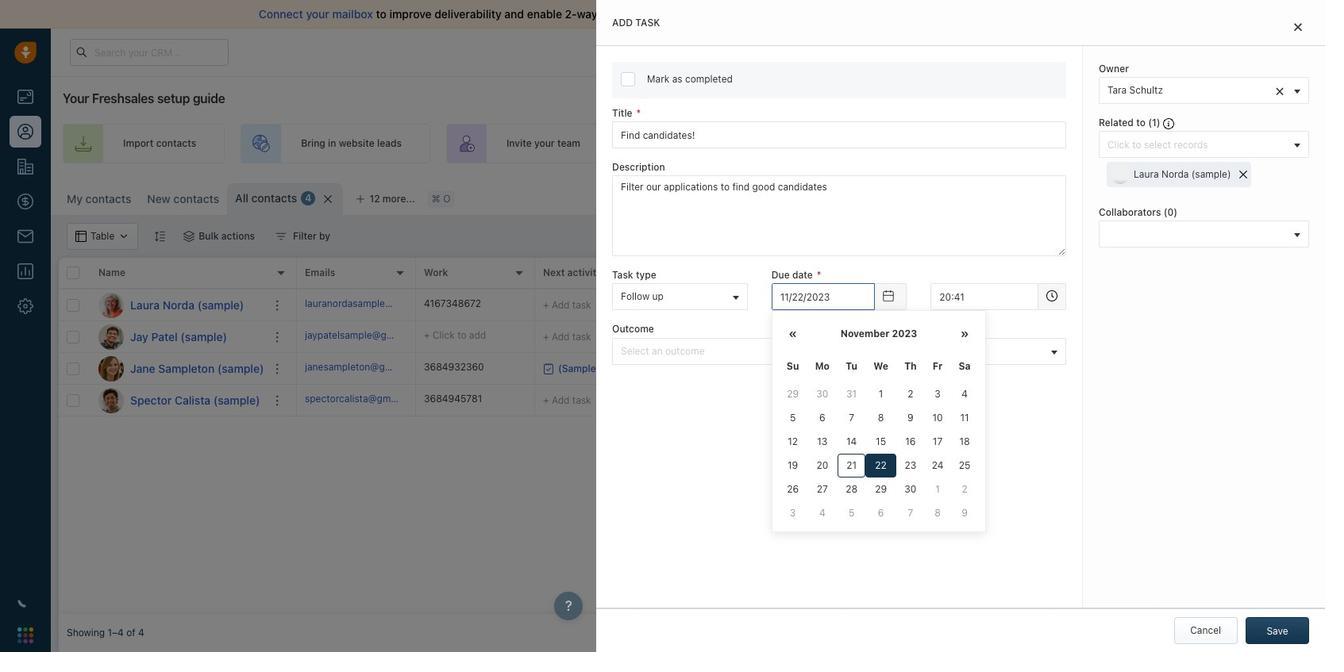 Task type: vqa. For each thing, say whether or not it's contained in the screenshot.
Unordered List Image
no



Task type: locate. For each thing, give the bounding box(es) containing it.
1 vertical spatial 8
[[935, 508, 941, 520]]

None text field
[[931, 284, 1039, 311]]

(sample) down the pipeline
[[1192, 169, 1232, 181]]

container_wx8msf4aqz5i3rn1 image up 2023 at the right bottom of the page
[[905, 300, 916, 311]]

9 down 25
[[962, 508, 968, 520]]

1 horizontal spatial your
[[891, 46, 911, 57]]

13
[[818, 436, 828, 448]]

0 vertical spatial 12
[[370, 193, 380, 205]]

1 vertical spatial + add task
[[543, 331, 591, 343]]

1
[[1153, 117, 1157, 129], [879, 389, 884, 401], [936, 484, 940, 496]]

website
[[339, 138, 375, 150]]

of right 1–4
[[126, 628, 136, 640]]

2 vertical spatial + add task
[[543, 394, 591, 406]]

1 vertical spatial j image
[[99, 356, 124, 382]]

new contacts button
[[139, 184, 227, 215], [147, 192, 219, 206]]

1 vertical spatial )
[[1174, 207, 1178, 219]]

0 horizontal spatial 5
[[790, 413, 796, 425]]

task for + click to add
[[573, 331, 591, 343]]

2 + add task from the top
[[543, 331, 591, 343]]

5 down 28
[[849, 508, 855, 520]]

follow
[[621, 291, 650, 303]]

conversations.
[[673, 7, 750, 21]]

press space to select this row. row down sampleton
[[59, 385, 297, 417]]

to inside × "tab panel"
[[1137, 117, 1146, 129]]

1 horizontal spatial 5
[[849, 508, 855, 520]]

tara schultz inside × "tab panel"
[[1108, 84, 1164, 96]]

sales right create
[[938, 138, 962, 150]]

spector
[[130, 394, 172, 407]]

title
[[613, 107, 633, 119]]

press space to select this row. row containing spector calista (sample)
[[59, 385, 297, 417]]

your down related to ( 1 )
[[1146, 138, 1167, 150]]

laura norda (sample) inside × "tab panel"
[[1134, 169, 1232, 181]]

+
[[543, 299, 549, 311], [782, 299, 788, 311], [424, 330, 430, 341], [543, 331, 549, 343], [782, 331, 788, 343], [782, 363, 788, 375], [543, 394, 549, 406], [782, 395, 788, 407]]

0 vertical spatial of
[[628, 7, 639, 21]]

tara schultz right th
[[920, 363, 975, 375]]

1 vertical spatial 7
[[908, 508, 914, 520]]

+ add task for 18
[[543, 331, 591, 343]]

previous month image
[[789, 329, 798, 341]]

filter by
[[293, 230, 331, 242]]

+ click to add for 37
[[782, 299, 844, 311]]

contacts for all
[[251, 191, 297, 205]]

1 horizontal spatial leads
[[715, 138, 740, 150]]

import contacts link
[[63, 124, 225, 164]]

name row
[[59, 258, 297, 290]]

12 left more...
[[370, 193, 380, 205]]

0 horizontal spatial 21
[[847, 460, 857, 472]]

lauranordasample@gmail.com
[[305, 298, 440, 310]]

0 vertical spatial your
[[891, 46, 911, 57]]

0 vertical spatial container_wx8msf4aqz5i3rn1 image
[[184, 231, 195, 242]]

laura norda (sample) down the click to select records search box
[[1134, 169, 1232, 181]]

0 vertical spatial laura norda (sample)
[[1134, 169, 1232, 181]]

23
[[905, 460, 917, 472]]

select an outcome
[[621, 345, 705, 357]]

qualified for 37
[[1037, 299, 1078, 311]]

0 horizontal spatial laura norda (sample)
[[130, 298, 244, 312]]

0 horizontal spatial up
[[653, 291, 664, 303]]

2 team from the left
[[777, 138, 800, 150]]

1 j image from the top
[[99, 325, 124, 350]]

0 vertical spatial qualified
[[1037, 299, 1078, 311]]

add for + click to add
[[552, 331, 570, 343]]

1 horizontal spatial in
[[954, 46, 962, 57]]

1 horizontal spatial 2
[[962, 484, 968, 496]]

click down 4167348672
[[433, 330, 455, 341]]

jane
[[130, 362, 155, 375]]

0 vertical spatial 5
[[790, 413, 796, 425]]

your freshsales setup guide
[[63, 91, 225, 106]]

actions
[[221, 230, 255, 242]]

21 left days
[[964, 46, 974, 57]]

add up mo
[[827, 331, 844, 343]]

30 down mo
[[817, 389, 829, 401]]

0 horizontal spatial 12
[[370, 193, 380, 205]]

press space to select this row. row up su
[[297, 322, 1318, 354]]

laura norda (sample) down name row
[[130, 298, 244, 312]]

1 horizontal spatial 30
[[905, 484, 917, 496]]

0 horizontal spatial 9
[[908, 413, 914, 425]]

j image left jane
[[99, 356, 124, 382]]

up inside set up your sales pipeline link
[[1132, 138, 1144, 150]]

0 vertical spatial 3
[[935, 389, 941, 401]]

1 horizontal spatial team
[[777, 138, 800, 150]]

all contacts link
[[235, 191, 297, 207]]

grid
[[59, 257, 1318, 615]]

press space to select this row. row containing 50
[[297, 354, 1318, 385]]

tara schultz up the next month icon
[[920, 299, 975, 311]]

12 inside button
[[370, 193, 380, 205]]

laura
[[1134, 169, 1160, 181], [130, 298, 160, 312]]

your right route
[[754, 138, 774, 150]]

add for 50
[[827, 363, 844, 375]]

0 vertical spatial 9
[[908, 413, 914, 425]]

0 horizontal spatial )
[[1157, 117, 1161, 129]]

add left 31
[[827, 395, 844, 407]]

tara schultz up 10
[[920, 395, 975, 407]]

3 up 10
[[935, 389, 941, 401]]

1 down the we
[[879, 389, 884, 401]]

1 vertical spatial your
[[63, 91, 89, 106]]

2 down 25
[[962, 484, 968, 496]]

1 vertical spatial laura
[[130, 298, 160, 312]]

0 horizontal spatial 1
[[879, 389, 884, 401]]

1 horizontal spatial laura
[[1134, 169, 1160, 181]]

invite your team link
[[446, 124, 609, 164]]

spector calista (sample) link
[[130, 393, 260, 409]]

j image for jane sampleton (sample)
[[99, 356, 124, 382]]

1 vertical spatial in
[[328, 138, 336, 150]]

0 horizontal spatial 6
[[820, 413, 826, 425]]

container_wx8msf4aqz5i3rn1 image left fr
[[905, 363, 916, 375]]

set
[[1114, 138, 1129, 150]]

2 sales from the left
[[1169, 138, 1193, 150]]

1 down 24
[[936, 484, 940, 496]]

0 vertical spatial up
[[1132, 138, 1144, 150]]

1 horizontal spatial sales
[[1169, 138, 1193, 150]]

to
[[376, 7, 387, 21], [1137, 117, 1146, 129], [742, 138, 751, 150], [815, 299, 824, 311], [458, 330, 467, 341], [815, 331, 824, 343], [815, 363, 824, 375], [815, 395, 824, 407]]

row group
[[59, 290, 297, 417], [297, 290, 1318, 417]]

container_wx8msf4aqz5i3rn1 image inside bulk actions button
[[184, 231, 195, 242]]

2 vertical spatial container_wx8msf4aqz5i3rn1 image
[[905, 363, 916, 375]]

click
[[790, 299, 812, 311], [433, 330, 455, 341], [790, 331, 812, 343], [790, 363, 812, 375], [790, 395, 812, 407]]

tara schultz for 18
[[920, 331, 975, 343]]

press space to select this row. row down su
[[297, 385, 1318, 417]]

jay patel (sample) link
[[130, 329, 227, 345]]

0 vertical spatial laura
[[1134, 169, 1160, 181]]

18 down 11
[[960, 436, 970, 448]]

of right sync
[[628, 7, 639, 21]]

laura inside × "tab panel"
[[1134, 169, 1160, 181]]

container_wx8msf4aqz5i3rn1 image left bulk
[[184, 231, 195, 242]]

0 horizontal spatial 29
[[787, 389, 799, 401]]

container_wx8msf4aqz5i3rn1 image inside "filter by" button
[[276, 231, 287, 242]]

schultz up 11
[[942, 395, 975, 407]]

0 vertical spatial 6
[[820, 413, 826, 425]]

outcome
[[613, 324, 654, 336]]

qualified for 50
[[1037, 363, 1078, 375]]

click up su
[[790, 331, 812, 343]]

improve
[[390, 7, 432, 21]]

next activity
[[543, 267, 602, 279]]

3
[[935, 389, 941, 401], [790, 508, 796, 520]]

next
[[543, 267, 565, 279]]

add
[[827, 299, 844, 311], [469, 330, 486, 341], [827, 331, 844, 343], [827, 363, 844, 375], [827, 395, 844, 407]]

tara schultz
[[1108, 84, 1164, 96], [920, 299, 975, 311], [920, 331, 975, 343], [920, 363, 975, 375], [920, 395, 975, 407]]

connect
[[259, 7, 303, 21]]

0 horizontal spatial 3
[[790, 508, 796, 520]]

calista
[[175, 394, 211, 407]]

6 up 13
[[820, 413, 826, 425]]

your
[[891, 46, 911, 57], [63, 91, 89, 106]]

up right set
[[1132, 138, 1144, 150]]

up for set
[[1132, 138, 1144, 150]]

fr
[[933, 361, 943, 373]]

tara for 37
[[920, 299, 939, 311]]

0 horizontal spatial 7
[[849, 413, 855, 425]]

norda down name row
[[163, 298, 195, 312]]

0 horizontal spatial of
[[126, 628, 136, 640]]

schultz up the next month icon
[[942, 299, 975, 311]]

your left the freshsales
[[63, 91, 89, 106]]

0 horizontal spatial 18
[[663, 330, 677, 344]]

18 up select an outcome
[[663, 330, 677, 344]]

2 j image from the top
[[99, 356, 124, 382]]

1 horizontal spatial 21
[[964, 46, 974, 57]]

) right collaborators at the top right of the page
[[1174, 207, 1178, 219]]

qualified down unqualified
[[1037, 363, 1078, 375]]

1 vertical spatial 29
[[876, 484, 887, 496]]

29 down 22
[[876, 484, 887, 496]]

ends
[[932, 46, 952, 57]]

1 + click to add from the top
[[782, 299, 844, 311]]

schultz up sa at the right bottom of the page
[[942, 331, 975, 343]]

3 down the 26
[[790, 508, 796, 520]]

0 horizontal spatial 8
[[878, 413, 885, 425]]

up for follow
[[653, 291, 664, 303]]

contacts right import
[[156, 138, 196, 150]]

1 vertical spatial 21
[[847, 460, 857, 472]]

(sample) for the press space to select this row. 'row' containing laura norda (sample)
[[198, 298, 244, 312]]

1 horizontal spatial 18
[[960, 436, 970, 448]]

24
[[932, 460, 944, 472]]

1 vertical spatial 3
[[790, 508, 796, 520]]

1 vertical spatial norda
[[163, 298, 195, 312]]

1 vertical spatial 5
[[849, 508, 855, 520]]

j image
[[99, 325, 124, 350], [99, 356, 124, 382]]

12 for 12
[[788, 436, 798, 448]]

jay
[[130, 330, 148, 344]]

1 vertical spatial of
[[126, 628, 136, 640]]

2-
[[565, 7, 577, 21]]

mark as completed
[[647, 73, 733, 85]]

(sample) right calista
[[214, 394, 260, 407]]

0 vertical spatial norda
[[1162, 169, 1190, 181]]

customize
[[1002, 191, 1051, 203]]

set up your sales pipeline link
[[1054, 124, 1261, 164]]

30 down 23
[[905, 484, 917, 496]]

click down "date"
[[790, 299, 812, 311]]

1 horizontal spatial laura norda (sample)
[[1134, 169, 1232, 181]]

related
[[1099, 117, 1134, 129]]

your for your freshsales setup guide
[[63, 91, 89, 106]]

0 horizontal spatial 30
[[817, 389, 829, 401]]

5 up 19
[[790, 413, 796, 425]]

schultz up related to ( 1 )
[[1130, 84, 1164, 96]]

0 horizontal spatial sales
[[938, 138, 962, 150]]

schultz down the next month icon
[[942, 363, 975, 375]]

cell
[[1131, 290, 1250, 321], [1250, 290, 1318, 321], [1131, 322, 1250, 353], [1250, 322, 1318, 353], [1131, 354, 1250, 384], [1250, 354, 1318, 384], [1131, 385, 1250, 416], [1250, 385, 1318, 416]]

6 down 22
[[878, 508, 884, 520]]

9 up 16
[[908, 413, 914, 425]]

your left trial
[[891, 46, 911, 57]]

2 row group from the left
[[297, 290, 1318, 417]]

0 vertical spatial 29
[[787, 389, 799, 401]]

j image left jay
[[99, 325, 124, 350]]

Start typing the details about the task… text field
[[613, 176, 1067, 257]]

click left mo
[[790, 363, 812, 375]]

tara schultz down owner
[[1108, 84, 1164, 96]]

+ click to add down previous month icon
[[782, 363, 844, 375]]

press space to select this row. row containing laura norda (sample)
[[59, 290, 297, 322]]

qualified up unqualified
[[1037, 299, 1078, 311]]

1 vertical spatial 9
[[962, 508, 968, 520]]

lauranordasample@gmail.com link
[[305, 297, 440, 314]]

new contacts
[[147, 192, 219, 206]]

1 vertical spatial container_wx8msf4aqz5i3rn1 image
[[905, 300, 916, 311]]

task for 3684945781
[[573, 394, 591, 406]]

contacts right my
[[86, 192, 131, 206]]

in
[[954, 46, 962, 57], [328, 138, 336, 150]]

4
[[305, 193, 312, 204], [962, 389, 968, 401], [820, 508, 826, 520], [138, 628, 144, 640]]

7
[[849, 413, 855, 425], [908, 508, 914, 520]]

save
[[1267, 626, 1289, 638]]

task
[[636, 17, 660, 29], [573, 299, 591, 311], [573, 331, 591, 343], [573, 394, 591, 406]]

leads right 'website'
[[377, 138, 402, 150]]

and
[[505, 7, 524, 21]]

o
[[443, 193, 451, 205]]

invite your team
[[507, 138, 581, 150]]

task for 4167348672
[[573, 299, 591, 311]]

your right invite
[[535, 138, 555, 150]]

1 + add task from the top
[[543, 299, 591, 311]]

press space to select this row. row down "date"
[[297, 290, 1318, 322]]

× dialog
[[597, 0, 1326, 653]]

contacts right the all
[[251, 191, 297, 205]]

in right bring
[[328, 138, 336, 150]]

container_wx8msf4aqz5i3rn1 image
[[184, 231, 195, 242], [905, 300, 916, 311], [905, 363, 916, 375]]

emails
[[305, 267, 336, 279]]

tara schultz for 50
[[920, 363, 975, 375]]

press space to select this row. row up "jay patel (sample)"
[[59, 290, 297, 322]]

8 down 24
[[935, 508, 941, 520]]

0 vertical spatial + add task
[[543, 299, 591, 311]]

schultz for 37
[[942, 299, 975, 311]]

(sample) up jane sampleton (sample) on the bottom left of page
[[181, 330, 227, 344]]

21 up 28
[[847, 460, 857, 472]]

+ click to add down mo
[[782, 395, 844, 407]]

2023
[[893, 328, 918, 340]]

0 horizontal spatial your
[[63, 91, 89, 106]]

1 horizontal spatial norda
[[1162, 169, 1190, 181]]

7 down 31
[[849, 413, 855, 425]]

1 up set up your sales pipeline
[[1153, 117, 1157, 129]]

jaypatelsample@gmail.com link
[[305, 329, 427, 346]]

1 horizontal spatial 9
[[962, 508, 968, 520]]

up inside follow up button
[[653, 291, 664, 303]]

20
[[817, 460, 829, 472]]

8 up 15
[[878, 413, 885, 425]]

None search field
[[1104, 227, 1289, 243]]

( right collaborators at the top right of the page
[[1164, 207, 1168, 219]]

) up set up your sales pipeline
[[1157, 117, 1161, 129]]

0 horizontal spatial in
[[328, 138, 336, 150]]

press space to select this row. row containing jane sampleton (sample)
[[59, 354, 297, 385]]

0 horizontal spatial team
[[558, 138, 581, 150]]

1 vertical spatial 12
[[788, 436, 798, 448]]

0 horizontal spatial (
[[1149, 117, 1153, 129]]

4 up 11
[[962, 389, 968, 401]]

4 inside all contacts 4
[[305, 193, 312, 204]]

22
[[876, 460, 887, 472]]

laura down set up your sales pipeline link
[[1134, 169, 1160, 181]]

sales left the pipeline
[[1169, 138, 1193, 150]]

(sample) right sampleton
[[218, 362, 264, 375]]

12 up 19
[[788, 436, 798, 448]]

schultz for 18
[[942, 331, 975, 343]]

0 vertical spatial 18
[[663, 330, 677, 344]]

laura up jay
[[130, 298, 160, 312]]

showing 1–4 of 4
[[67, 628, 144, 640]]

⌘ o
[[432, 193, 451, 205]]

4 + click to add from the top
[[782, 395, 844, 407]]

0 vertical spatial )
[[1157, 117, 1161, 129]]

2 + click to add from the top
[[782, 331, 844, 343]]

tara for 18
[[920, 331, 939, 343]]

we
[[874, 361, 889, 373]]

0 vertical spatial 21
[[964, 46, 974, 57]]

leads right route
[[715, 138, 740, 150]]

press space to select this row. row up sampleton
[[59, 322, 297, 354]]

+ click to add down "date"
[[782, 299, 844, 311]]

0 horizontal spatial norda
[[163, 298, 195, 312]]

1 horizontal spatial 12
[[788, 436, 798, 448]]

0 horizontal spatial 2
[[908, 389, 914, 401]]

jay patel (sample)
[[130, 330, 227, 344]]

1 row group from the left
[[59, 290, 297, 417]]

your for your trial ends in 21 days
[[891, 46, 911, 57]]

press space to select this row. row down jay patel (sample) link at bottom
[[59, 354, 297, 385]]

laura norda (sample)
[[1134, 169, 1232, 181], [130, 298, 244, 312]]

1 horizontal spatial up
[[1132, 138, 1144, 150]]

press space to select this row. row
[[59, 290, 297, 322], [297, 290, 1318, 322], [59, 322, 297, 354], [297, 322, 1318, 354], [59, 354, 297, 385], [297, 354, 1318, 385], [59, 385, 297, 417], [297, 385, 1318, 417]]

1 qualified from the top
[[1037, 299, 1078, 311]]

4 up filter by
[[305, 193, 312, 204]]

)
[[1157, 117, 1161, 129], [1174, 207, 1178, 219]]

1 vertical spatial laura norda (sample)
[[130, 298, 244, 312]]

2 down th
[[908, 389, 914, 401]]

( up set up your sales pipeline
[[1149, 117, 1153, 129]]

29 down su
[[787, 389, 799, 401]]

send email image
[[1169, 46, 1180, 59]]

1–4
[[108, 628, 124, 640]]

3 + click to add from the top
[[782, 363, 844, 375]]

in right ends
[[954, 46, 962, 57]]

1 vertical spatial 6
[[878, 508, 884, 520]]

1 vertical spatial up
[[653, 291, 664, 303]]

norda inside the press space to select this row. 'row'
[[163, 298, 195, 312]]

30
[[817, 389, 829, 401], [905, 484, 917, 496]]

add for 37
[[827, 299, 844, 311]]

add up november
[[827, 299, 844, 311]]

tara
[[1108, 84, 1127, 96], [920, 299, 939, 311], [920, 331, 939, 343], [920, 363, 939, 375], [920, 395, 939, 407]]

1 horizontal spatial 1
[[936, 484, 940, 496]]

container_wx8msf4aqz5i3rn1 image
[[276, 231, 287, 242], [905, 332, 916, 343], [543, 363, 554, 375], [905, 395, 916, 406]]

team
[[558, 138, 581, 150], [777, 138, 800, 150]]

+ click to add up mo
[[782, 331, 844, 343]]

norda down set up your sales pipeline
[[1162, 169, 1190, 181]]

contacts
[[156, 138, 196, 150], [251, 191, 297, 205], [86, 192, 131, 206], [173, 192, 219, 206]]

1 horizontal spatial 6
[[878, 508, 884, 520]]

16
[[906, 436, 916, 448]]

contacts inside import contacts link
[[156, 138, 196, 150]]

filter
[[293, 230, 317, 242]]

5
[[790, 413, 796, 425], [849, 508, 855, 520]]

1 vertical spatial 18
[[960, 436, 970, 448]]

up right "follow"
[[653, 291, 664, 303]]

1 horizontal spatial 7
[[908, 508, 914, 520]]

press space to select this row. row down previous month icon
[[297, 354, 1318, 385]]

3684945781
[[424, 393, 482, 405]]

2 qualified from the top
[[1037, 363, 1078, 375]]

0 horizontal spatial laura
[[130, 298, 160, 312]]

0 horizontal spatial leads
[[377, 138, 402, 150]]

1 horizontal spatial (
[[1164, 207, 1168, 219]]

spectorcalista@gmail.com 3684945781
[[305, 393, 482, 405]]

related to ( 1 )
[[1099, 117, 1164, 129]]

contacts right new
[[173, 192, 219, 206]]

bring
[[301, 138, 326, 150]]

29
[[787, 389, 799, 401], [876, 484, 887, 496]]



Task type: describe. For each thing, give the bounding box(es) containing it.
(sample) for the press space to select this row. 'row' containing jane sampleton (sample)
[[218, 362, 264, 375]]

tags
[[782, 267, 804, 279]]

tara for 50
[[920, 363, 939, 375]]

click for 50
[[790, 363, 812, 375]]

0 vertical spatial 2
[[908, 389, 914, 401]]

bulk
[[199, 230, 219, 242]]

name
[[99, 267, 126, 279]]

0 vertical spatial 8
[[878, 413, 885, 425]]

container_wx8msf4aqz5i3rn1 image for 50
[[905, 363, 916, 375]]

-- text field
[[772, 284, 876, 311]]

route
[[686, 138, 712, 150]]

freshsales
[[92, 91, 154, 106]]

1 leads from the left
[[377, 138, 402, 150]]

26
[[787, 484, 799, 496]]

set up your sales pipeline
[[1114, 138, 1232, 150]]

1 horizontal spatial 29
[[876, 484, 887, 496]]

contacts for new
[[173, 192, 219, 206]]

sa
[[959, 361, 971, 373]]

spector calista (sample)
[[130, 394, 260, 407]]

1 horizontal spatial 8
[[935, 508, 941, 520]]

31
[[847, 389, 857, 401]]

outcome
[[666, 345, 705, 357]]

due
[[772, 270, 790, 281]]

l image
[[99, 293, 124, 318]]

patel
[[151, 330, 178, 344]]

laura inside the press space to select this row. 'row'
[[130, 298, 160, 312]]

add task
[[613, 17, 660, 29]]

+ click to add for 18
[[782, 331, 844, 343]]

november 2023
[[841, 328, 918, 340]]

press space to select this row. row containing jay patel (sample)
[[59, 322, 297, 354]]

s image
[[99, 388, 124, 413]]

sampleton
[[158, 362, 215, 375]]

press space to select this row. row containing spectorcalista@gmail.com
[[297, 385, 1318, 417]]

4 right 1–4
[[138, 628, 144, 640]]

press space to select this row. row containing 18
[[297, 322, 1318, 354]]

1 horizontal spatial )
[[1174, 207, 1178, 219]]

connect your mailbox link
[[259, 7, 376, 21]]

mark
[[647, 73, 670, 85]]

0 vertical spatial 30
[[817, 389, 829, 401]]

connect your mailbox to improve deliverability and enable 2-way sync of email conversations.
[[259, 7, 750, 21]]

norda inside × "tab panel"
[[1162, 169, 1190, 181]]

click for 18
[[790, 331, 812, 343]]

1 vertical spatial 2
[[962, 484, 968, 496]]

2 leads from the left
[[715, 138, 740, 150]]

j image for jay patel (sample)
[[99, 325, 124, 350]]

create sales sequence
[[905, 138, 1009, 150]]

3 + add task from the top
[[543, 394, 591, 406]]

laura norda (sample) inside the press space to select this row. 'row'
[[130, 298, 244, 312]]

11
[[961, 413, 970, 425]]

+ add task for 37
[[543, 299, 591, 311]]

1 vertical spatial (
[[1164, 207, 1168, 219]]

filter by button
[[265, 223, 341, 250]]

1 vertical spatial 30
[[905, 484, 917, 496]]

my
[[67, 192, 83, 206]]

27
[[817, 484, 828, 496]]

explore plans
[[1026, 46, 1088, 58]]

0 vertical spatial 7
[[849, 413, 855, 425]]

close image
[[1295, 22, 1303, 32]]

november
[[841, 328, 890, 340]]

pipeline
[[1196, 138, 1232, 150]]

bulk actions
[[199, 230, 255, 242]]

add inside × "tab panel"
[[613, 17, 633, 29]]

activity
[[568, 267, 602, 279]]

Title text field
[[613, 122, 1067, 149]]

plans
[[1063, 46, 1088, 58]]

work
[[424, 267, 448, 279]]

row group containing 37
[[297, 290, 1318, 417]]

janesampleton@gmail.com link
[[305, 361, 425, 377]]

email
[[642, 7, 670, 21]]

tara schultz for 37
[[920, 299, 975, 311]]

all
[[235, 191, 249, 205]]

tu
[[846, 361, 858, 373]]

4167348672
[[424, 298, 481, 310]]

new
[[147, 192, 171, 206]]

click down su
[[790, 395, 812, 407]]

enable
[[527, 7, 562, 21]]

deliverability
[[435, 7, 502, 21]]

days
[[976, 46, 996, 57]]

× tab panel
[[597, 0, 1326, 653]]

mo
[[816, 361, 830, 373]]

sequence
[[965, 138, 1009, 150]]

17
[[933, 436, 943, 448]]

1 inside × "tab panel"
[[1153, 117, 1157, 129]]

due date
[[772, 270, 813, 281]]

task inside × "tab panel"
[[636, 17, 660, 29]]

4 down 27
[[820, 508, 826, 520]]

add up 3684932360
[[469, 330, 486, 341]]

jane sampleton (sample) link
[[130, 361, 264, 377]]

click for 37
[[790, 299, 812, 311]]

save button
[[1246, 618, 1310, 645]]

freshworks switcher image
[[17, 628, 33, 644]]

bulk actions button
[[173, 223, 265, 250]]

2 vertical spatial 1
[[936, 484, 940, 496]]

(sample) for the press space to select this row. 'row' containing jay patel (sample)
[[181, 330, 227, 344]]

jane sampleton (sample)
[[130, 362, 264, 375]]

contacts for import
[[156, 138, 196, 150]]

tara inside × "tab panel"
[[1108, 84, 1127, 96]]

19
[[788, 460, 799, 472]]

schultz inside × "tab panel"
[[1130, 84, 1164, 96]]

+ click to add for 50
[[782, 363, 844, 375]]

jaypatelsample@gmail.com
[[305, 330, 427, 341]]

0 vertical spatial (
[[1149, 117, 1153, 129]]

trial
[[913, 46, 929, 57]]

Search your CRM... text field
[[70, 39, 229, 66]]

sync
[[601, 7, 625, 21]]

container_wx8msf4aqz5i3rn1 image for 37
[[905, 300, 916, 311]]

jaypatelsample@gmail.com + click to add
[[305, 330, 486, 341]]

grid containing 37
[[59, 257, 1318, 615]]

0 vertical spatial in
[[954, 46, 962, 57]]

15
[[876, 436, 887, 448]]

follow up
[[621, 291, 664, 303]]

janesampleton@gmail.com
[[305, 361, 425, 373]]

date
[[793, 270, 813, 281]]

1 horizontal spatial 3
[[935, 389, 941, 401]]

row group containing laura norda (sample)
[[59, 290, 297, 417]]

1 vertical spatial 1
[[879, 389, 884, 401]]

1 sales from the left
[[938, 138, 962, 150]]

unqualified
[[1037, 331, 1089, 343]]

(sample) inside × "tab panel"
[[1192, 169, 1232, 181]]

schultz for 50
[[942, 363, 975, 375]]

contacts for my
[[86, 192, 131, 206]]

add for 3684945781
[[552, 394, 570, 406]]

create sales sequence link
[[845, 124, 1038, 164]]

cancel
[[1191, 625, 1222, 637]]

follow up button
[[613, 284, 748, 311]]

way
[[577, 7, 598, 21]]

collaborators
[[1099, 207, 1162, 219]]

showing
[[67, 628, 105, 640]]

spectorcalista@gmail.com link
[[305, 392, 423, 409]]

customize table
[[1002, 191, 1077, 203]]

next month image
[[961, 329, 970, 341]]

add for 18
[[827, 331, 844, 343]]

(sample) for the press space to select this row. 'row' containing spector calista (sample)
[[214, 394, 260, 407]]

create
[[905, 138, 936, 150]]

37
[[663, 298, 678, 312]]

1 horizontal spatial of
[[628, 7, 639, 21]]

1 team from the left
[[558, 138, 581, 150]]

Click to select records search field
[[1104, 137, 1289, 154]]

your left mailbox at top
[[306, 7, 330, 21]]

bring in website leads
[[301, 138, 402, 150]]

by
[[319, 230, 331, 242]]

press space to select this row. row containing 37
[[297, 290, 1318, 322]]

table
[[1054, 191, 1077, 203]]

route leads to your team
[[686, 138, 800, 150]]

invite
[[507, 138, 532, 150]]

import
[[123, 138, 154, 150]]

12 for 12 more...
[[370, 193, 380, 205]]

add for 4167348672
[[552, 299, 570, 311]]

mailbox
[[332, 7, 373, 21]]

select an outcome button
[[613, 338, 1067, 365]]

14
[[847, 436, 857, 448]]



